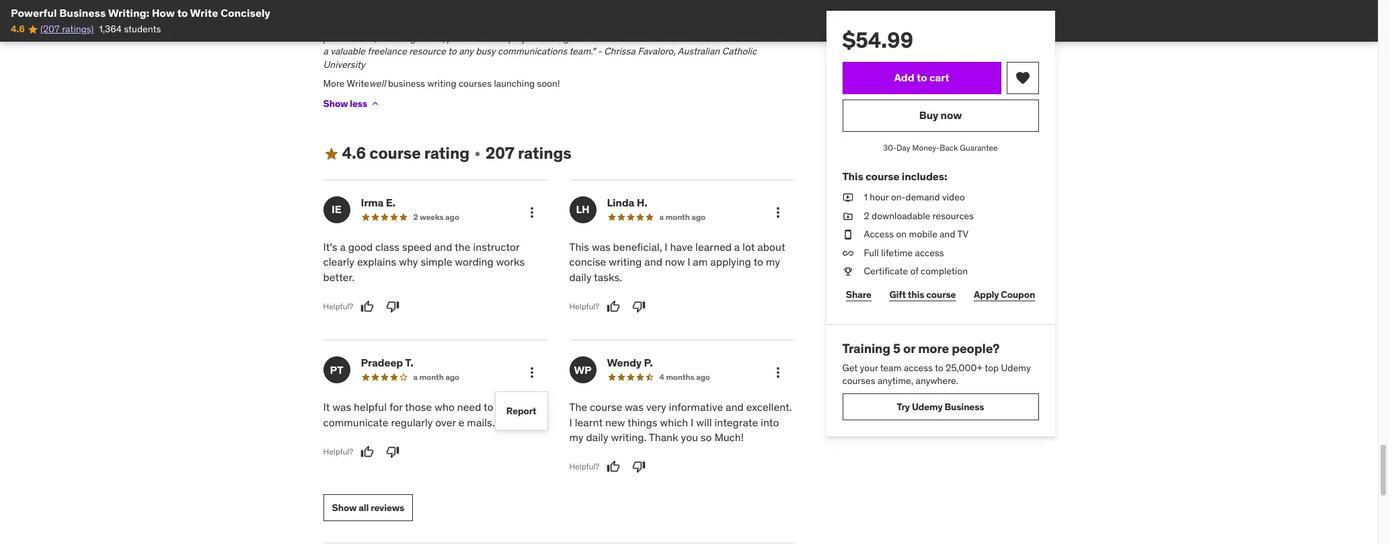 Task type: describe. For each thing, give the bounding box(es) containing it.
–
[[577, 32, 583, 44]]

who
[[435, 400, 455, 414]]

2 for 2 downloadable resources
[[864, 210, 869, 222]]

money-
[[912, 143, 940, 153]]

anytime,
[[878, 375, 913, 387]]

full lifetime access
[[864, 247, 944, 259]]

4.6 for 4.6
[[11, 23, 25, 35]]

the inside the it's a good class speed and the instructor clearly explains why simple wording works better.
[[455, 240, 470, 254]]

be
[[454, 19, 465, 31]]

to inside add to cart button
[[917, 71, 927, 84]]

use
[[673, 32, 688, 44]]

and right –
[[585, 32, 601, 44]]

0 vertical spatial access
[[915, 247, 944, 259]]

integrate
[[714, 415, 758, 429]]

day
[[897, 143, 910, 153]]

less
[[350, 97, 367, 110]]

to left any
[[448, 45, 456, 57]]

of
[[910, 265, 918, 277]]

h.
[[637, 196, 647, 209]]

ratings
[[518, 143, 571, 164]]

30-
[[883, 143, 897, 153]]

wishlist image
[[1015, 70, 1031, 86]]

and inside the course was very informative and excellent. i learnt new things which i will integrate into my daily writing.
[[726, 400, 744, 414]]

busy
[[476, 45, 495, 57]]

gift this course
[[889, 288, 956, 300]]

eye
[[592, 19, 607, 31]]

which
[[660, 415, 688, 429]]

my inside this was beneficial,  i have learned a lot about concise writing and now i am applying to my daily tasks.
[[766, 255, 780, 269]]

writing
[[609, 255, 642, 269]]

proofread
[[447, 32, 488, 44]]

additional actions for review by pradeep t. image
[[524, 365, 540, 381]]

tasks.
[[594, 270, 622, 284]]

i right beneficial,
[[665, 240, 668, 254]]

hired
[[678, 19, 699, 31]]

write
[[728, 19, 749, 31]]

tv
[[957, 228, 968, 240]]

ratings)
[[62, 23, 94, 35]]

so
[[701, 430, 712, 444]]

show all reviews
[[332, 502, 404, 514]]

why
[[399, 255, 418, 269]]

try udemy business
[[897, 401, 984, 413]]

a month ago for those
[[413, 372, 459, 382]]

courses
[[842, 375, 875, 387]]

instructor
[[473, 240, 519, 254]]

and inside this was beneficial,  i have learned a lot about concise writing and now i am applying to my daily tasks.
[[644, 255, 662, 269]]

more
[[918, 340, 949, 356]]

was inside the course was very informative and excellent. i learnt new things which i will integrate into my daily writing.
[[625, 400, 644, 414]]

new
[[605, 415, 625, 429]]

will inside the course was very informative and excellent. i learnt new things which i will integrate into my daily writing.
[[696, 415, 712, 429]]

helpful
[[354, 400, 387, 414]]

medium image
[[323, 146, 339, 162]]

you
[[681, 430, 698, 444]]

course down completion on the right of page
[[926, 288, 956, 300]]

a inside the it's a good class speed and the instructor clearly explains why simple wording works better.
[[340, 240, 346, 254]]

good
[[348, 240, 373, 254]]

powerful
[[11, 6, 57, 20]]

for inside the ""caroline has the rare ability to be creative while never losing an eye for detail. i have hired her to write publications, edit magazines, proofread and project manage – and i will continue to use her in the future. she is a valuable freelance resource to any busy communications team." - chrissa favaloro, australian catholic university more write well business writing courses launching soon!"
[[609, 19, 621, 31]]

training
[[842, 340, 890, 356]]

weeks
[[420, 212, 444, 222]]

this
[[908, 288, 924, 300]]

irma e.
[[361, 196, 395, 209]]

xsmall image for certificate
[[842, 265, 853, 278]]

on-
[[891, 191, 906, 203]]

additional actions for review by linda h. image
[[770, 204, 786, 221]]

1 horizontal spatial xsmall image
[[842, 191, 853, 204]]

show less
[[323, 97, 367, 110]]

university
[[323, 59, 365, 71]]

communications
[[498, 45, 567, 57]]

includes:
[[902, 169, 947, 183]]

while
[[503, 19, 525, 31]]

helpful? for it's a good class speed and the instructor clearly explains why simple wording works better.
[[323, 301, 353, 311]]

video
[[942, 191, 965, 203]]

25,000+
[[946, 362, 983, 374]]

buy now button
[[842, 100, 1039, 132]]

1 vertical spatial her
[[691, 32, 704, 44]]

the
[[569, 400, 587, 414]]

a up beneficial,
[[659, 212, 664, 222]]

course for 4.6 course rating
[[369, 143, 421, 164]]

1 horizontal spatial business
[[945, 401, 984, 413]]

udemy inside training 5 or more people? get your team access to 25,000+ top udemy courses anytime, anywhere.
[[1001, 362, 1031, 374]]

4.6 course rating
[[342, 143, 469, 164]]

this was beneficial,  i have learned a lot about concise writing and now i am applying to my daily tasks.
[[569, 240, 785, 284]]

was for this
[[592, 240, 610, 254]]

i up you
[[691, 415, 694, 429]]

helpful? for it was helpful for those who need to communicate regularly over e mails.
[[323, 446, 353, 456]]

informative
[[669, 400, 723, 414]]

ago for and
[[445, 212, 459, 222]]

gift
[[889, 288, 906, 300]]

it's a good class speed and the instructor clearly explains why simple wording works better.
[[323, 240, 525, 284]]

this course includes:
[[842, 169, 947, 183]]

works
[[496, 255, 525, 269]]

rating
[[424, 143, 469, 164]]

helpful? for this was beneficial,  i have learned a lot about concise writing and now i am applying to my daily tasks.
[[569, 301, 599, 311]]

xsmall image for 2
[[842, 210, 853, 223]]

never
[[527, 19, 550, 31]]

speed
[[402, 240, 432, 254]]

0 horizontal spatial udemy
[[912, 401, 943, 413]]

add to cart
[[894, 71, 949, 84]]

soon!
[[537, 77, 560, 89]]

cart
[[929, 71, 949, 84]]

detail.
[[623, 19, 649, 31]]

0 vertical spatial her
[[702, 19, 715, 31]]

favaloro,
[[638, 45, 676, 57]]

top
[[985, 362, 999, 374]]

this for this course includes:
[[842, 169, 863, 183]]

"caroline has the rare ability to be creative while never losing an eye for detail. i have hired her to write publications, edit magazines, proofread and project manage – and i will continue to use her in the future. she is a valuable freelance resource to any busy communications team." - chrissa favaloro, australian catholic university more write well business writing courses launching soon!
[[323, 19, 788, 89]]

a inside the ""caroline has the rare ability to be creative while never losing an eye for detail. i have hired her to write publications, edit magazines, proofread and project manage – and i will continue to use her in the future. she is a valuable freelance resource to any busy communications team." - chrissa favaloro, australian catholic university more write well business writing courses launching soon!"
[[323, 45, 328, 57]]

buy now
[[919, 109, 962, 122]]

explains
[[357, 255, 396, 269]]

ago for who
[[445, 372, 459, 382]]

concisely
[[221, 6, 270, 20]]

australian
[[678, 45, 720, 57]]

lifetime
[[881, 247, 913, 259]]

losing
[[552, 19, 577, 31]]



Task type: vqa. For each thing, say whether or not it's contained in the screenshot.
bottommost Beginner
no



Task type: locate. For each thing, give the bounding box(es) containing it.
xsmall image left downloadable
[[842, 210, 853, 223]]

applying
[[710, 255, 751, 269]]

business up ratings)
[[59, 6, 106, 20]]

business down anywhere.
[[945, 401, 984, 413]]

will inside the ""caroline has the rare ability to be creative while never losing an eye for detail. i have hired her to write publications, edit magazines, proofread and project manage – and i will continue to use her in the future. she is a valuable freelance resource to any busy communications team." - chrissa favaloro, australian catholic university more write well business writing courses launching soon!"
[[608, 32, 621, 44]]

2 down 1
[[864, 210, 869, 222]]

207
[[486, 143, 514, 164]]

downloadable
[[872, 210, 930, 222]]

0 horizontal spatial for
[[389, 400, 402, 414]]

will up so
[[696, 415, 712, 429]]

ago right weeks
[[445, 212, 459, 222]]

ago up who on the left
[[445, 372, 459, 382]]

xsmall image left the 207
[[472, 148, 483, 159]]

t.
[[405, 356, 413, 369]]

into
[[761, 415, 779, 429]]

0 vertical spatial my
[[766, 255, 780, 269]]

0 horizontal spatial this
[[569, 240, 589, 254]]

xsmall image left access
[[842, 228, 853, 241]]

xsmall image
[[370, 98, 381, 109], [842, 210, 853, 223], [842, 228, 853, 241], [842, 247, 853, 260], [842, 265, 853, 278]]

0 horizontal spatial was
[[333, 400, 351, 414]]

have inside this was beneficial,  i have learned a lot about concise writing and now i am applying to my daily tasks.
[[670, 240, 693, 254]]

now left am
[[665, 255, 685, 269]]

a month ago
[[659, 212, 706, 222], [413, 372, 459, 382]]

1 vertical spatial xsmall image
[[842, 191, 853, 204]]

a
[[323, 45, 328, 57], [659, 212, 664, 222], [340, 240, 346, 254], [734, 240, 740, 254], [413, 372, 418, 382]]

wording
[[455, 255, 494, 269]]

1
[[864, 191, 868, 203]]

guarantee
[[960, 143, 998, 153]]

1 vertical spatial have
[[670, 240, 693, 254]]

an
[[580, 19, 590, 31]]

xsmall image left 1
[[842, 191, 853, 204]]

the right in
[[716, 32, 730, 44]]

month up who on the left
[[419, 372, 444, 382]]

1,364
[[99, 23, 122, 35]]

more
[[323, 77, 345, 89]]

demand
[[906, 191, 940, 203]]

her left in
[[691, 32, 704, 44]]

manage
[[540, 32, 574, 44]]

xsmall image left full
[[842, 247, 853, 260]]

0 horizontal spatial business
[[59, 6, 106, 20]]

wendy
[[607, 356, 642, 369]]

1 hour on-demand video
[[864, 191, 965, 203]]

1 horizontal spatial 2
[[864, 210, 869, 222]]

was up the things at the bottom left
[[625, 400, 644, 414]]

a left lot
[[734, 240, 740, 254]]

how
[[152, 6, 175, 20]]

share
[[846, 288, 871, 300]]

mark review by linda h. as helpful image
[[607, 300, 620, 314]]

simple
[[421, 255, 452, 269]]

0 horizontal spatial a month ago
[[413, 372, 459, 382]]

1 vertical spatial will
[[696, 415, 712, 429]]

show for show less
[[323, 97, 348, 110]]

and left tv
[[940, 228, 955, 240]]

course up e.
[[369, 143, 421, 164]]

my inside the course was very informative and excellent. i learnt new things which i will integrate into my daily writing.
[[569, 430, 584, 444]]

access inside training 5 or more people? get your team access to 25,000+ top udemy courses anytime, anywhere.
[[904, 362, 933, 374]]

1 horizontal spatial 4.6
[[342, 143, 366, 164]]

creative
[[467, 19, 500, 31]]

1 vertical spatial the
[[716, 32, 730, 44]]

any
[[459, 45, 473, 57]]

show left all
[[332, 502, 357, 514]]

a month ago up learned
[[659, 212, 706, 222]]

0 horizontal spatial the
[[381, 19, 395, 31]]

and inside the it's a good class speed and the instructor clearly explains why simple wording works better.
[[434, 240, 452, 254]]

was right the it
[[333, 400, 351, 414]]

xsmall image up share
[[842, 265, 853, 278]]

course
[[369, 143, 421, 164], [865, 169, 899, 183], [926, 288, 956, 300], [590, 400, 622, 414]]

the up edit
[[381, 19, 395, 31]]

have left learned
[[670, 240, 693, 254]]

1 horizontal spatial udemy
[[1001, 362, 1031, 374]]

2 left weeks
[[413, 212, 418, 222]]

back
[[940, 143, 958, 153]]

daily inside the course was very informative and excellent. i learnt new things which i will integrate into my daily writing.
[[586, 430, 608, 444]]

full
[[864, 247, 879, 259]]

about
[[758, 240, 785, 254]]

have inside the ""caroline has the rare ability to be creative while never losing an eye for detail. i have hired her to write publications, edit magazines, proofread and project manage – and i will continue to use her in the future. she is a valuable freelance resource to any busy communications team." - chrissa favaloro, australian catholic university more write well business writing courses launching soon!"
[[656, 19, 676, 31]]

and up integrate
[[726, 400, 744, 414]]

course inside the course was very informative and excellent. i learnt new things which i will integrate into my daily writing.
[[590, 400, 622, 414]]

get
[[842, 362, 858, 374]]

share button
[[842, 281, 875, 308]]

1 vertical spatial daily
[[586, 430, 608, 444]]

xsmall image for access
[[842, 228, 853, 241]]

thank
[[649, 430, 678, 444]]

4.6 right medium icon
[[342, 143, 366, 164]]

1 horizontal spatial month
[[665, 212, 690, 222]]

now right buy
[[941, 109, 962, 122]]

ago up learned
[[692, 212, 706, 222]]

write up 'less'
[[347, 77, 369, 89]]

i right detail.
[[651, 19, 654, 31]]

1 vertical spatial show
[[332, 502, 357, 514]]

my down about
[[766, 255, 780, 269]]

0 vertical spatial will
[[608, 32, 621, 44]]

0 vertical spatial have
[[656, 19, 676, 31]]

continue
[[624, 32, 660, 44]]

course for the course was very informative and excellent. i learnt new things which i will integrate into my daily writing.
[[590, 400, 622, 414]]

1 vertical spatial access
[[904, 362, 933, 374]]

will up chrissa
[[608, 32, 621, 44]]

this inside this was beneficial,  i have learned a lot about concise writing and now i am applying to my daily tasks.
[[569, 240, 589, 254]]

i down the
[[569, 415, 572, 429]]

to left use
[[663, 32, 671, 44]]

now inside button
[[941, 109, 962, 122]]

show for show all reviews
[[332, 502, 357, 514]]

to up anywhere.
[[935, 362, 944, 374]]

this
[[842, 169, 863, 183], [569, 240, 589, 254]]

0 vertical spatial udemy
[[1001, 362, 1031, 374]]

xsmall image
[[472, 148, 483, 159], [842, 191, 853, 204]]

daily down the learnt
[[586, 430, 608, 444]]

mark review by irma e. as helpful image
[[361, 300, 374, 314]]

1 horizontal spatial now
[[941, 109, 962, 122]]

1 vertical spatial business
[[945, 401, 984, 413]]

was inside 'it was helpful for those who need to communicate regularly over e mails.'
[[333, 400, 351, 414]]

was inside this was beneficial,  i have learned a lot about concise writing and now i am applying to my daily tasks.
[[592, 240, 610, 254]]

0 vertical spatial a month ago
[[659, 212, 706, 222]]

1 horizontal spatial the
[[455, 240, 470, 254]]

business
[[59, 6, 106, 20], [945, 401, 984, 413]]

lh
[[576, 203, 589, 216]]

0 horizontal spatial my
[[569, 430, 584, 444]]

was for it
[[333, 400, 351, 414]]

i down "eye"
[[603, 32, 606, 44]]

course up new
[[590, 400, 622, 414]]

resources
[[933, 210, 974, 222]]

was up concise
[[592, 240, 610, 254]]

report
[[506, 405, 536, 417]]

certificate of completion
[[864, 265, 968, 277]]

show inside show less button
[[323, 97, 348, 110]]

my down the learnt
[[569, 430, 584, 444]]

4.6 for 4.6 course rating
[[342, 143, 366, 164]]

project
[[508, 32, 538, 44]]

have up use
[[656, 19, 676, 31]]

1 vertical spatial my
[[569, 430, 584, 444]]

1 vertical spatial write
[[347, 77, 369, 89]]

apply
[[974, 288, 999, 300]]

xsmall image right 'less'
[[370, 98, 381, 109]]

helpful? left mark review by irma e. as helpful icon
[[323, 301, 353, 311]]

helpful? left mark review by pradeep t. as helpful icon
[[323, 446, 353, 456]]

in
[[707, 32, 714, 44]]

p.
[[644, 356, 653, 369]]

2 horizontal spatial was
[[625, 400, 644, 414]]

1 horizontal spatial my
[[766, 255, 780, 269]]

a month ago for have
[[659, 212, 706, 222]]

to up mails.
[[484, 400, 493, 414]]

to inside training 5 or more people? get your team access to 25,000+ top udemy courses anytime, anywhere.
[[935, 362, 944, 374]]

much!
[[715, 430, 744, 444]]

to down lot
[[754, 255, 763, 269]]

1,364 students
[[99, 23, 161, 35]]

pt
[[330, 363, 343, 376]]

month for those
[[419, 372, 444, 382]]

i left am
[[687, 255, 690, 269]]

daily down concise
[[569, 270, 592, 284]]

launching
[[494, 77, 535, 89]]

to left write
[[717, 19, 726, 31]]

certificate
[[864, 265, 908, 277]]

training 5 or more people? get your team access to 25,000+ top udemy courses anytime, anywhere.
[[842, 340, 1031, 387]]

chrissa
[[604, 45, 635, 57]]

2 horizontal spatial the
[[716, 32, 730, 44]]

ago for learned
[[692, 212, 706, 222]]

she
[[762, 32, 779, 44]]

linda h.
[[607, 196, 647, 209]]

0 vertical spatial 4.6
[[11, 23, 25, 35]]

i
[[651, 19, 654, 31], [603, 32, 606, 44], [665, 240, 668, 254], [687, 255, 690, 269], [569, 415, 572, 429], [691, 415, 694, 429]]

0 horizontal spatial 4.6
[[11, 23, 25, 35]]

over
[[435, 415, 456, 429]]

udemy
[[1001, 362, 1031, 374], [912, 401, 943, 413]]

valuable
[[330, 45, 365, 57]]

udemy right top
[[1001, 362, 1031, 374]]

write inside the ""caroline has the rare ability to be creative while never losing an eye for detail. i have hired her to write publications, edit magazines, proofread and project manage – and i will continue to use her in the future. she is a valuable freelance resource to any busy communications team." - chrissa favaloro, australian catholic university more write well business writing courses launching soon!"
[[347, 77, 369, 89]]

has
[[364, 19, 379, 31]]

(207
[[40, 23, 60, 35]]

0 vertical spatial for
[[609, 19, 621, 31]]

a down t.
[[413, 372, 418, 382]]

and up simple
[[434, 240, 452, 254]]

2
[[864, 210, 869, 222], [413, 212, 418, 222]]

1 horizontal spatial was
[[592, 240, 610, 254]]

for inside 'it was helpful for those who need to communicate regularly over e mails.'
[[389, 400, 402, 414]]

helpful? left mark review by wendy p. as helpful image on the bottom
[[569, 461, 599, 471]]

show down "more" on the left
[[323, 97, 348, 110]]

and up busy
[[490, 32, 506, 44]]

0 vertical spatial business
[[59, 6, 106, 20]]

excellent.
[[746, 400, 792, 414]]

was
[[592, 240, 610, 254], [333, 400, 351, 414], [625, 400, 644, 414]]

to right how
[[177, 6, 188, 20]]

for right "eye"
[[609, 19, 621, 31]]

helpful? left mark review by linda h. as helpful image
[[569, 301, 599, 311]]

this for this was beneficial,  i have learned a lot about concise writing and now i am applying to my daily tasks.
[[569, 240, 589, 254]]

207 ratings
[[486, 143, 571, 164]]

it was helpful for those who need to communicate regularly over e mails.
[[323, 400, 495, 429]]

edit
[[379, 32, 395, 44]]

the up wording
[[455, 240, 470, 254]]

business
[[388, 77, 425, 89]]

her up in
[[702, 19, 715, 31]]

1 horizontal spatial for
[[609, 19, 621, 31]]

0 horizontal spatial now
[[665, 255, 685, 269]]

people?
[[952, 340, 999, 356]]

month for have
[[665, 212, 690, 222]]

0 vertical spatial xsmall image
[[472, 148, 483, 159]]

2 vertical spatial the
[[455, 240, 470, 254]]

1 vertical spatial month
[[419, 372, 444, 382]]

now inside this was beneficial,  i have learned a lot about concise writing and now i am applying to my daily tasks.
[[665, 255, 685, 269]]

thank you so much!
[[649, 430, 744, 444]]

mark review by wendy p. as unhelpful image
[[632, 460, 646, 474]]

4
[[659, 372, 664, 382]]

for up the regularly in the bottom of the page
[[389, 400, 402, 414]]

mark review by pradeep t. as unhelpful image
[[386, 445, 400, 459]]

0 horizontal spatial write
[[190, 6, 218, 20]]

show inside show all reviews button
[[332, 502, 357, 514]]

mark review by wendy p. as helpful image
[[607, 460, 620, 474]]

1 vertical spatial this
[[569, 240, 589, 254]]

1 vertical spatial udemy
[[912, 401, 943, 413]]

writing courses
[[427, 77, 492, 89]]

mark review by pradeep t. as helpful image
[[361, 445, 374, 459]]

0 vertical spatial now
[[941, 109, 962, 122]]

to inside 'it was helpful for those who need to communicate regularly over e mails.'
[[484, 400, 493, 414]]

mark review by linda h. as unhelpful image
[[632, 300, 646, 314]]

4.6 down powerful
[[11, 23, 25, 35]]

1 vertical spatial 4.6
[[342, 143, 366, 164]]

show
[[323, 97, 348, 110], [332, 502, 357, 514]]

0 horizontal spatial month
[[419, 372, 444, 382]]

0 horizontal spatial 2
[[413, 212, 418, 222]]

mark review by irma e. as unhelpful image
[[386, 300, 400, 314]]

the course was very informative and excellent. i learnt new things which i will integrate into my daily writing.
[[569, 400, 792, 444]]

$54.99
[[842, 26, 913, 54]]

her
[[702, 19, 715, 31], [691, 32, 704, 44]]

a left the valuable
[[323, 45, 328, 57]]

write right how
[[190, 6, 218, 20]]

try udemy business link
[[842, 393, 1039, 420]]

0 vertical spatial month
[[665, 212, 690, 222]]

1 vertical spatial for
[[389, 400, 402, 414]]

ago right months on the bottom of page
[[696, 372, 710, 382]]

a month ago down t.
[[413, 372, 459, 382]]

0 vertical spatial show
[[323, 97, 348, 110]]

team."
[[569, 45, 595, 57]]

access down or
[[904, 362, 933, 374]]

to inside this was beneficial,  i have learned a lot about concise writing and now i am applying to my daily tasks.
[[754, 255, 763, 269]]

to left cart
[[917, 71, 927, 84]]

it
[[323, 400, 330, 414]]

a right it's
[[340, 240, 346, 254]]

course for this course includes:
[[865, 169, 899, 183]]

1 horizontal spatial will
[[696, 415, 712, 429]]

those
[[405, 400, 432, 414]]

month up this was beneficial,  i have learned a lot about concise writing and now i am applying to my daily tasks.
[[665, 212, 690, 222]]

additional actions for review by wendy p. image
[[770, 365, 786, 381]]

writing.
[[611, 430, 647, 444]]

xsmall image inside show less button
[[370, 98, 381, 109]]

2 downloadable resources
[[864, 210, 974, 222]]

1 horizontal spatial write
[[347, 77, 369, 89]]

additional actions for review by irma e. image
[[524, 204, 540, 221]]

0 horizontal spatial will
[[608, 32, 621, 44]]

xsmall image for full
[[842, 247, 853, 260]]

1 horizontal spatial a month ago
[[659, 212, 706, 222]]

2 for 2 weeks ago
[[413, 212, 418, 222]]

or
[[903, 340, 915, 356]]

team
[[880, 362, 902, 374]]

0 horizontal spatial xsmall image
[[472, 148, 483, 159]]

0 vertical spatial write
[[190, 6, 218, 20]]

now
[[941, 109, 962, 122], [665, 255, 685, 269]]

0 vertical spatial the
[[381, 19, 395, 31]]

to left be
[[443, 19, 452, 31]]

1 vertical spatial now
[[665, 255, 685, 269]]

1 horizontal spatial this
[[842, 169, 863, 183]]

access down mobile
[[915, 247, 944, 259]]

0 vertical spatial this
[[842, 169, 863, 183]]

a inside this was beneficial,  i have learned a lot about concise writing and now i am applying to my daily tasks.
[[734, 240, 740, 254]]

udemy right try
[[912, 401, 943, 413]]

daily inside this was beneficial,  i have learned a lot about concise writing and now i am applying to my daily tasks.
[[569, 270, 592, 284]]

course up hour
[[865, 169, 899, 183]]

publications,
[[323, 32, 377, 44]]

0 vertical spatial daily
[[569, 270, 592, 284]]

and down beneficial,
[[644, 255, 662, 269]]

1 vertical spatial a month ago
[[413, 372, 459, 382]]



